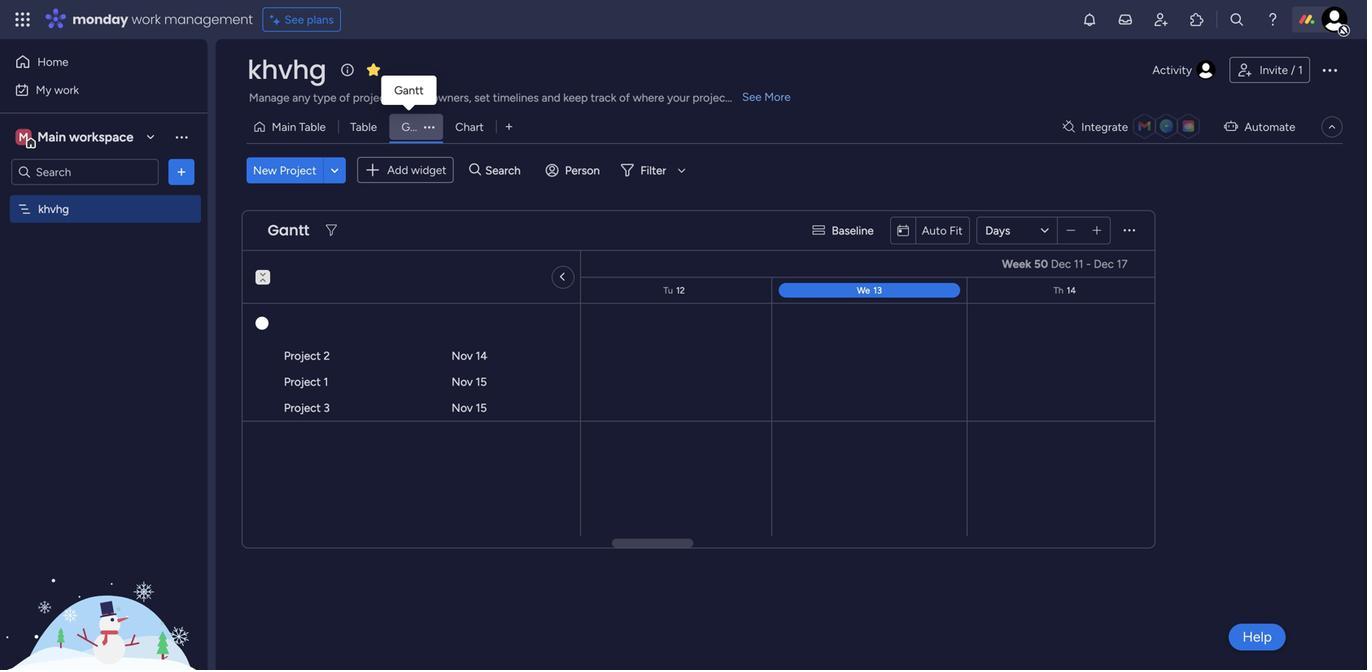 Task type: vqa. For each thing, say whether or not it's contained in the screenshot.


Task type: describe. For each thing, give the bounding box(es) containing it.
v2 collapse down image
[[256, 264, 270, 275]]

new project button
[[247, 157, 323, 183]]

my work button
[[10, 77, 175, 103]]

invite / 1
[[1260, 63, 1303, 77]]

4 dec from the left
[[1094, 257, 1114, 271]]

2 of from the left
[[619, 91, 630, 105]]

15 for project 1
[[476, 375, 487, 389]]

auto fit
[[922, 224, 963, 238]]

fit
[[950, 224, 963, 238]]

options image
[[173, 164, 190, 180]]

angle down image
[[331, 164, 339, 176]]

days
[[986, 224, 1010, 238]]

th
[[1054, 285, 1064, 296]]

gantt for v2 funnel icon
[[268, 220, 309, 241]]

nov for 3
[[452, 401, 473, 415]]

stands.
[[732, 91, 769, 105]]

2 dec from the left
[[213, 257, 233, 271]]

workspace selection element
[[15, 127, 136, 149]]

notifications image
[[1082, 11, 1098, 28]]

project 2
[[284, 349, 330, 363]]

where
[[633, 91, 664, 105]]

main table button
[[247, 114, 338, 140]]

baseline button
[[806, 218, 884, 244]]

filter
[[641, 163, 666, 177]]

filter button
[[615, 157, 691, 183]]

0 horizontal spatial 1
[[324, 375, 328, 389]]

my
[[36, 83, 51, 97]]

see more link
[[741, 89, 792, 105]]

remove from favorites image
[[365, 61, 382, 78]]

search everything image
[[1229, 11, 1245, 28]]

invite members image
[[1153, 11, 1169, 28]]

workspace
[[69, 129, 133, 145]]

17
[[1117, 257, 1128, 271]]

help
[[1243, 629, 1272, 646]]

lottie animation image
[[0, 506, 208, 671]]

auto
[[922, 224, 947, 238]]

timelines
[[493, 91, 539, 105]]

see for see plans
[[285, 13, 304, 26]]

v2 search image
[[469, 161, 481, 179]]

see more
[[742, 90, 791, 104]]

we
[[857, 285, 870, 296]]

help image
[[1265, 11, 1281, 28]]

2 - from the left
[[1086, 257, 1091, 271]]

week
[[1002, 257, 1031, 271]]

see plans
[[285, 13, 334, 26]]

9
[[196, 257, 203, 271]]

project.
[[353, 91, 392, 105]]

project inside button
[[280, 163, 316, 177]]

select product image
[[15, 11, 31, 28]]

collapse board header image
[[1326, 120, 1339, 133]]

type
[[313, 91, 336, 105]]

14 for th 14
[[1067, 285, 1076, 296]]

50
[[1034, 257, 1048, 271]]

add widget button
[[357, 157, 454, 183]]

su
[[272, 285, 283, 296]]

manage any type of project. assign owners, set timelines and keep track of where your project stands.
[[249, 91, 769, 105]]

nov for 1
[[452, 375, 473, 389]]

management
[[164, 10, 253, 28]]

project for project 3
[[284, 401, 321, 415]]

plans
[[307, 13, 334, 26]]

more
[[764, 90, 791, 104]]

main table
[[272, 120, 326, 134]]

workspace options image
[[173, 129, 190, 145]]

v2 funnel image
[[326, 225, 337, 237]]

activity
[[1153, 63, 1192, 77]]

add view image
[[506, 121, 512, 133]]

assign
[[395, 91, 429, 105]]

see plans button
[[263, 7, 341, 32]]

set
[[474, 91, 490, 105]]

person
[[565, 163, 600, 177]]

v2 plus image
[[1093, 225, 1101, 237]]

khvhg inside list box
[[38, 202, 69, 216]]

0 vertical spatial gantt
[[394, 83, 424, 97]]

table inside button
[[299, 120, 326, 134]]

and
[[542, 91, 561, 105]]

autopilot image
[[1224, 116, 1238, 137]]

work for my
[[54, 83, 79, 97]]

owners,
[[432, 91, 472, 105]]

track
[[591, 91, 616, 105]]

v2 collapse up image
[[256, 276, 270, 286]]

week 50 dec 11 - dec 17
[[1002, 257, 1128, 271]]

show board description image
[[338, 62, 357, 78]]

dapulse integrations image
[[1063, 121, 1075, 133]]

see for see more
[[742, 90, 762, 104]]



Task type: locate. For each thing, give the bounding box(es) containing it.
0 vertical spatial options image
[[1320, 60, 1340, 80]]

of
[[339, 91, 350, 105], [619, 91, 630, 105]]

project 1
[[284, 375, 328, 389]]

0 horizontal spatial main
[[37, 129, 66, 145]]

1 horizontal spatial khvhg
[[247, 52, 326, 88]]

1
[[1298, 63, 1303, 77], [324, 375, 328, 389]]

2 table from the left
[[350, 120, 377, 134]]

1 horizontal spatial options image
[[1320, 60, 1340, 80]]

1 table from the left
[[299, 120, 326, 134]]

project for project 1
[[284, 375, 321, 389]]

2 vertical spatial 15
[[476, 401, 487, 415]]

option
[[0, 194, 208, 198]]

khvhg
[[247, 52, 326, 88], [38, 202, 69, 216]]

project 3
[[284, 401, 330, 415]]

gantt left v2 funnel icon
[[268, 220, 309, 241]]

of right type
[[339, 91, 350, 105]]

dec left 9
[[173, 257, 194, 271]]

any
[[292, 91, 310, 105]]

nov for 2
[[452, 349, 473, 363]]

main for main workspace
[[37, 129, 66, 145]]

2 vertical spatial nov
[[452, 401, 473, 415]]

see left more
[[742, 90, 762, 104]]

/
[[1291, 63, 1295, 77]]

automate
[[1245, 120, 1296, 134]]

monday
[[72, 10, 128, 28]]

gary orlando image
[[1322, 7, 1348, 33]]

keep
[[563, 91, 588, 105]]

1 vertical spatial 15
[[476, 375, 487, 389]]

3
[[324, 401, 330, 415]]

khvhg down search in workspace field
[[38, 202, 69, 216]]

15
[[236, 257, 247, 271], [476, 375, 487, 389], [476, 401, 487, 415]]

gantt button
[[389, 114, 443, 140]]

0 horizontal spatial of
[[339, 91, 350, 105]]

2 nov from the top
[[452, 375, 473, 389]]

see
[[285, 13, 304, 26], [742, 90, 762, 104]]

1 horizontal spatial main
[[272, 120, 296, 134]]

1 vertical spatial khvhg
[[38, 202, 69, 216]]

main down manage
[[272, 120, 296, 134]]

12
[[676, 285, 685, 296]]

1 vertical spatial nov 15
[[452, 401, 487, 415]]

add
[[387, 163, 408, 177]]

nov 15
[[452, 375, 487, 389], [452, 401, 487, 415]]

main
[[272, 120, 296, 134], [37, 129, 66, 145]]

14
[[1067, 285, 1076, 296], [476, 349, 487, 363]]

1 horizontal spatial of
[[619, 91, 630, 105]]

2 vertical spatial gantt
[[268, 220, 309, 241]]

1 up 3
[[324, 375, 328, 389]]

0 vertical spatial nov
[[452, 349, 473, 363]]

1 horizontal spatial see
[[742, 90, 762, 104]]

1 horizontal spatial 1
[[1298, 63, 1303, 77]]

main inside workspace selection element
[[37, 129, 66, 145]]

new project
[[253, 163, 316, 177]]

main workspace
[[37, 129, 133, 145]]

auto fit button
[[915, 218, 969, 244]]

table button
[[338, 114, 389, 140]]

1 horizontal spatial table
[[350, 120, 377, 134]]

0 horizontal spatial khvhg
[[38, 202, 69, 216]]

table down "any" on the left top
[[299, 120, 326, 134]]

1 vertical spatial work
[[54, 83, 79, 97]]

15 for project 3
[[476, 401, 487, 415]]

1 dec from the left
[[173, 257, 194, 271]]

options image down assign
[[418, 122, 441, 132]]

project left 2
[[284, 349, 321, 363]]

nov 15 for project 1
[[452, 375, 487, 389]]

nov
[[452, 349, 473, 363], [452, 375, 473, 389], [452, 401, 473, 415]]

14 for nov 14
[[476, 349, 487, 363]]

1 vertical spatial see
[[742, 90, 762, 104]]

inbox image
[[1117, 11, 1134, 28]]

options image inside the gantt button
[[418, 122, 441, 132]]

khvhg field
[[243, 52, 330, 88]]

0 horizontal spatial 14
[[476, 349, 487, 363]]

gantt
[[394, 83, 424, 97], [401, 120, 431, 134], [268, 220, 309, 241]]

project right new
[[280, 163, 316, 177]]

-
[[206, 257, 210, 271], [1086, 257, 1091, 271]]

work right my at left top
[[54, 83, 79, 97]]

1 horizontal spatial 14
[[1067, 285, 1076, 296]]

- right 9
[[206, 257, 210, 271]]

th 14
[[1054, 285, 1076, 296]]

gantt inside button
[[401, 120, 431, 134]]

1 vertical spatial 14
[[476, 349, 487, 363]]

activity button
[[1146, 57, 1223, 83]]

tu
[[663, 285, 673, 296]]

apps image
[[1189, 11, 1205, 28]]

khvhg up "any" on the left top
[[247, 52, 326, 88]]

1 horizontal spatial -
[[1086, 257, 1091, 271]]

table inside button
[[350, 120, 377, 134]]

dec left 11
[[1051, 257, 1071, 271]]

khvhg list box
[[0, 192, 208, 443]]

dec right 9
[[213, 257, 233, 271]]

main right workspace icon
[[37, 129, 66, 145]]

1 nov from the top
[[452, 349, 473, 363]]

person button
[[539, 157, 610, 183]]

0 horizontal spatial table
[[299, 120, 326, 134]]

0 vertical spatial work
[[131, 10, 161, 28]]

home button
[[10, 49, 175, 75]]

1 of from the left
[[339, 91, 350, 105]]

main for main table
[[272, 120, 296, 134]]

dec left 17
[[1094, 257, 1114, 271]]

nov 15 for project 3
[[452, 401, 487, 415]]

main inside main table button
[[272, 120, 296, 134]]

invite
[[1260, 63, 1288, 77]]

1 vertical spatial 1
[[324, 375, 328, 389]]

chart button
[[443, 114, 496, 140]]

work inside button
[[54, 83, 79, 97]]

11
[[1074, 257, 1083, 271]]

arrow down image
[[672, 161, 691, 180]]

0 vertical spatial khvhg
[[247, 52, 326, 88]]

gantt for options image in the gantt button
[[401, 120, 431, 134]]

manage
[[249, 91, 290, 105]]

work
[[131, 10, 161, 28], [54, 83, 79, 97]]

gantt right project.
[[394, 83, 424, 97]]

1 - from the left
[[206, 257, 210, 271]]

project left 3
[[284, 401, 321, 415]]

- right 11
[[1086, 257, 1091, 271]]

v2 today image
[[897, 225, 909, 237]]

2
[[324, 349, 330, 363]]

v2 minus image
[[1067, 225, 1075, 237]]

more dots image
[[1124, 225, 1135, 237]]

we 13
[[857, 285, 882, 296]]

work right the monday
[[131, 10, 161, 28]]

0 horizontal spatial options image
[[418, 122, 441, 132]]

workspace image
[[15, 128, 32, 146]]

table
[[299, 120, 326, 134], [350, 120, 377, 134]]

tu 12
[[663, 285, 685, 296]]

Search field
[[481, 159, 530, 182]]

1 inside button
[[1298, 63, 1303, 77]]

add widget
[[387, 163, 447, 177]]

3 dec from the left
[[1051, 257, 1071, 271]]

new
[[253, 163, 277, 177]]

project
[[693, 91, 730, 105]]

project up project 3
[[284, 375, 321, 389]]

my work
[[36, 83, 79, 97]]

table down project.
[[350, 120, 377, 134]]

1 horizontal spatial work
[[131, 10, 161, 28]]

help button
[[1229, 624, 1286, 651]]

of right the track
[[619, 91, 630, 105]]

1 right /
[[1298, 63, 1303, 77]]

monday work management
[[72, 10, 253, 28]]

0 horizontal spatial see
[[285, 13, 304, 26]]

1 nov 15 from the top
[[452, 375, 487, 389]]

work for monday
[[131, 10, 161, 28]]

angle right image
[[562, 270, 565, 285]]

Search in workspace field
[[34, 163, 136, 181]]

0 horizontal spatial -
[[206, 257, 210, 271]]

widget
[[411, 163, 447, 177]]

options image right /
[[1320, 60, 1340, 80]]

0 vertical spatial 15
[[236, 257, 247, 271]]

m
[[19, 130, 28, 144]]

0 vertical spatial 14
[[1067, 285, 1076, 296]]

your
[[667, 91, 690, 105]]

options image
[[1320, 60, 1340, 80], [418, 122, 441, 132]]

2 nov 15 from the top
[[452, 401, 487, 415]]

nov 14
[[452, 349, 487, 363]]

baseline
[[832, 224, 874, 238]]

project for project 2
[[284, 349, 321, 363]]

lottie animation element
[[0, 506, 208, 671]]

1 vertical spatial nov
[[452, 375, 473, 389]]

0 vertical spatial see
[[285, 13, 304, 26]]

see left "plans"
[[285, 13, 304, 26]]

dec
[[173, 257, 194, 271], [213, 257, 233, 271], [1051, 257, 1071, 271], [1094, 257, 1114, 271]]

gantt down assign
[[401, 120, 431, 134]]

1 vertical spatial options image
[[418, 122, 441, 132]]

home
[[37, 55, 69, 69]]

project
[[280, 163, 316, 177], [284, 349, 321, 363], [284, 375, 321, 389], [284, 401, 321, 415]]

0 horizontal spatial work
[[54, 83, 79, 97]]

1 vertical spatial gantt
[[401, 120, 431, 134]]

invite / 1 button
[[1230, 57, 1310, 83]]

dec 9 - dec 15
[[170, 257, 247, 271]]

integrate
[[1081, 120, 1128, 134]]

0 vertical spatial 1
[[1298, 63, 1303, 77]]

0 vertical spatial nov 15
[[452, 375, 487, 389]]

see inside button
[[285, 13, 304, 26]]

13
[[873, 285, 882, 296]]

3 nov from the top
[[452, 401, 473, 415]]

chart
[[455, 120, 484, 134]]



